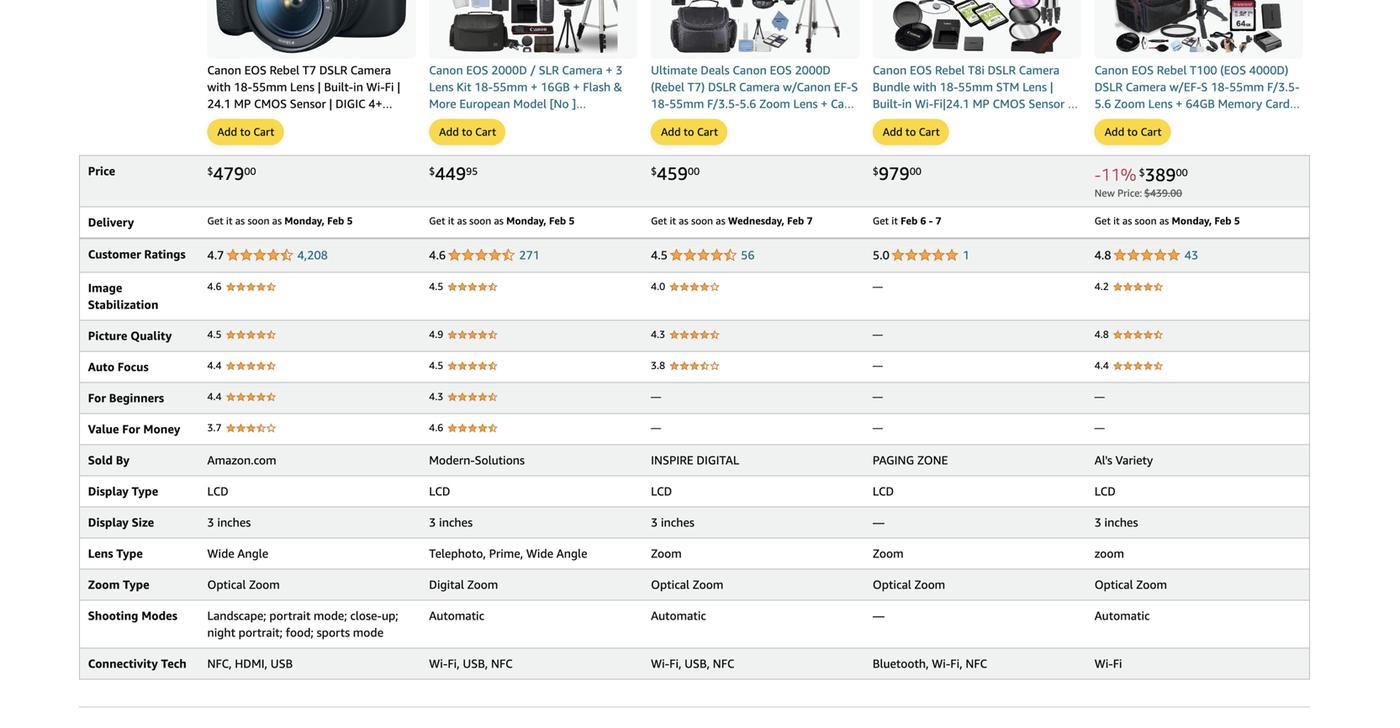 Task type: vqa. For each thing, say whether or not it's contained in the screenshot.


Task type: describe. For each thing, give the bounding box(es) containing it.
$ 459 00
[[651, 163, 700, 184]]

mode
[[353, 626, 384, 640]]

value
[[88, 422, 119, 436]]

wi- inside canon eos rebel t7 dslr camera with 18-55mm lens | built-in wi-fi | 24.1 mp cmos sensor | digic 4+ image processor and full hd videos
[[366, 80, 385, 94]]

5 lcd from the left
[[1095, 485, 1116, 498]]

to for 5th add to cart submit from left
[[1128, 125, 1138, 138]]

5 as from the left
[[679, 215, 689, 227]]

$ 979 00
[[873, 163, 922, 184]]

18- inside canon eos rebel t8i dslr camera bundle with 18-55mm stm lens | built-in wi-fi|24.1 mp cmos sensor | |digic 8 image processor and full hd videos + 64gb memory(17pcs)
[[940, 80, 958, 94]]

new
[[1095, 187, 1115, 199]]

eos for canon eos rebel t8i dslr camera bundle with 18-55mm stm lens | built-in wi-fi|24.1 mp cmos sensor | |digic 8 image processor and full hd videos + 64gb memory(17pcs)
[[910, 63, 932, 77]]

canon eos 2000d / slr camera + 3 lens kit 18-55mm + 16gb + flash & more european model [no ] (renewed), 128gb kit link
[[429, 62, 638, 128]]

hdmi,
[[235, 657, 268, 671]]

memory inside ultimate deals canon eos 2000d (rebel t7) dslr camera w/canon ef-s 18-55mm f/3.5-5.6 zoom lens + case + 32gb memory card + topknotch kit (renewed)
[[693, 114, 738, 128]]

shooting
[[88, 609, 138, 623]]

1 optical from the left
[[207, 578, 246, 592]]

zone
[[917, 453, 948, 467]]

/
[[530, 63, 536, 77]]

00 for 479
[[244, 165, 256, 177]]

kit inside ultimate deals canon eos 2000d (rebel t7) dslr camera w/canon ef-s 18-55mm f/3.5-5.6 zoom lens + case + 32gb memory card + topknotch kit (renewed)
[[839, 114, 854, 128]]

1 vertical spatial 4.6
[[207, 281, 222, 292]]

+ up flash
[[606, 63, 613, 77]]

3 5 from the left
[[1234, 215, 1240, 227]]

$ for 979
[[873, 165, 879, 177]]

3 get from the left
[[651, 215, 667, 227]]

wednesday,
[[728, 215, 785, 227]]

1 lcd from the left
[[207, 485, 229, 498]]

8 as from the left
[[1160, 215, 1169, 227]]

photo
[[1163, 130, 1195, 144]]

ultimate
[[651, 63, 698, 77]]

new price: $439.00
[[1095, 187, 1183, 199]]

00 for 459
[[688, 165, 700, 177]]

fi|24.1
[[934, 97, 970, 111]]

1 optical zoom from the left
[[207, 578, 280, 592]]

type for lens type
[[116, 547, 143, 561]]

s inside canon eos rebel t100 (eos 4000d) dslr camera w/ef-s 18-55mm f/3.5- 5.6 zoom lens + 64gb memory card, case, hood, grip-pod, filter professional photo bundle (renewed)
[[1201, 80, 1208, 94]]

canon eos rebel t8i dslr camera bundle with 18-55mm stm lens | built-in wi-fi|24.1 mp cmos sensor | |digic 8 image processor and full hd videos + 64gb memory(17pcs) link
[[873, 62, 1081, 144]]

eos for canon eos rebel t7 dslr camera with 18-55mm lens | built-in wi-fi | 24.1 mp cmos sensor | digic 4+ image processor and full hd videos
[[244, 63, 267, 77]]

459
[[657, 163, 688, 184]]

- inside -11% $ 389 00
[[1095, 165, 1101, 185]]

sold by
[[88, 453, 129, 467]]

w/ef-
[[1170, 80, 1201, 94]]

digital
[[429, 578, 464, 592]]

in inside canon eos rebel t8i dslr camera bundle with 18-55mm stm lens | built-in wi-fi|24.1 mp cmos sensor | |digic 8 image processor and full hd videos + 64gb memory(17pcs)
[[902, 97, 912, 111]]

&
[[614, 80, 623, 94]]

lens
[[88, 547, 113, 561]]

2 inches from the left
[[439, 516, 473, 530]]

size
[[132, 516, 154, 530]]

telephoto, prime, wide angle
[[429, 547, 587, 561]]

4,208
[[297, 248, 328, 262]]

1 inches from the left
[[217, 516, 251, 530]]

lens inside canon eos rebel t8i dslr camera bundle with 18-55mm stm lens | built-in wi-fi|24.1 mp cmos sensor | |digic 8 image processor and full hd videos + 64gb memory(17pcs)
[[1023, 80, 1047, 94]]

3 up telephoto,
[[429, 516, 436, 530]]

2 soon from the left
[[469, 215, 491, 227]]

3 monday, from the left
[[1172, 215, 1212, 227]]

modes
[[141, 609, 177, 623]]

4 feb from the left
[[901, 215, 918, 227]]

canon eos rebel t100 (eos 4000d) dslr camera w/ef-s 18-55mm f/3.5- 5.6 zoom lens + 64gb memory card, case, hood, grip-pod, filter professional photo bundle (renewed) link
[[1095, 62, 1303, 144]]

7 as from the left
[[1123, 215, 1132, 227]]

built- inside canon eos rebel t7 dslr camera with 18-55mm lens | built-in wi-fi | 24.1 mp cmos sensor | digic 4+ image processor and full hd videos
[[324, 80, 353, 94]]

+ down /
[[531, 80, 538, 94]]

add to cart for 4th add to cart submit from left
[[883, 125, 940, 138]]

tech
[[161, 657, 187, 671]]

zoom for zoom
[[1095, 547, 1124, 561]]

connectivity tech
[[88, 657, 187, 671]]

and for |
[[298, 114, 318, 128]]

picture
[[88, 329, 127, 343]]

t7)
[[688, 80, 705, 94]]

usb
[[271, 657, 293, 671]]

+ right card
[[768, 114, 775, 128]]

4.0
[[651, 281, 665, 292]]

6 as from the left
[[716, 215, 726, 227]]

digital zoom
[[429, 578, 498, 592]]

[no
[[550, 97, 569, 111]]

canon eos rebel t8i dslr camera bundle with 18-55mm stm lens | built-in wi-fi|24.1 mp cmos sensor | |digic 8 image processor and full hd videos + 64gb memory(17pcs)
[[873, 63, 1072, 144]]

3 down al's
[[1095, 516, 1102, 530]]

2 vertical spatial 4.6
[[429, 422, 444, 434]]

filter
[[1214, 114, 1242, 128]]

18- inside canon eos 2000d / slr camera + 3 lens kit 18-55mm + 16gb + flash & more european model [no ] (renewed), 128gb kit
[[475, 80, 493, 94]]

3 down inspire
[[651, 516, 658, 530]]

1 3 inches from the left
[[207, 516, 251, 530]]

portrait;
[[239, 626, 283, 640]]

4 inches from the left
[[1105, 516, 1138, 530]]

w/canon
[[783, 80, 831, 94]]

memory inside canon eos rebel t100 (eos 4000d) dslr camera w/ef-s 18-55mm f/3.5- 5.6 zoom lens + 64gb memory card, case, hood, grip-pod, filter professional photo bundle (renewed)
[[1218, 97, 1263, 111]]

2 as from the left
[[272, 215, 282, 227]]

1 4.8 from the top
[[1095, 248, 1112, 262]]

ultimate deals canon eos 2000d (rebel t7) dslr camera w/canon ef-s 18-55mm f/3.5-5.6 zoom lens + case + 32gb memory card + topknotch kit (renewed) link
[[651, 62, 859, 144]]

-11% $ 389 00
[[1095, 164, 1188, 185]]

camera for in
[[351, 63, 391, 77]]

2 optical zoom from the left
[[651, 578, 724, 592]]

+ left '32gb' at the top left of page
[[651, 114, 658, 128]]

lens type
[[88, 547, 143, 561]]

telephoto,
[[429, 547, 486, 561]]

2 angle from the left
[[557, 547, 587, 561]]

$ 479 00
[[207, 163, 256, 184]]

add to cart for first add to cart submit from left
[[217, 125, 274, 138]]

3 optical zoom from the left
[[873, 578, 946, 592]]

2 wi-fi, usb, nfc from the left
[[651, 657, 735, 671]]

digic
[[336, 97, 366, 111]]

4 optical zoom from the left
[[1095, 578, 1167, 592]]

cart for 4th add to cart submit from left
[[919, 125, 940, 138]]

1 5 from the left
[[347, 215, 353, 227]]

(renewed) inside canon eos rebel t100 (eos 4000d) dslr camera w/ef-s 18-55mm f/3.5- 5.6 zoom lens + 64gb memory card, case, hood, grip-pod, filter professional photo bundle (renewed)
[[1239, 130, 1295, 144]]

3 as from the left
[[457, 215, 467, 227]]

cmos for lens
[[254, 97, 287, 111]]

3 3 inches from the left
[[651, 516, 695, 530]]

2 lcd from the left
[[429, 485, 450, 498]]

1 horizontal spatial 4.3
[[651, 329, 665, 340]]

1 vertical spatial -
[[929, 215, 933, 227]]

modern-
[[429, 453, 475, 467]]

professional
[[1095, 130, 1160, 144]]

canon for canon eos rebel t100 (eos 4000d) dslr camera w/ef-s 18-55mm f/3.5- 5.6 zoom lens + 64gb memory card, case, hood, grip-pod, filter professional photo bundle (renewed)
[[1095, 63, 1129, 77]]

2 get it as soon as monday, feb 5 from the left
[[429, 215, 575, 227]]

1 horizontal spatial fi
[[1113, 657, 1123, 671]]

(eos
[[1221, 63, 1246, 77]]

$ for 449
[[429, 165, 435, 177]]

sports
[[317, 626, 350, 640]]

zoom for zoom type
[[88, 578, 120, 592]]

canon eos rebel t100 (eos 4000d) dslr camera w/ef-s 18-55mm f/3.5- 5.6 zoom lens + 64gb memory card, case, hood, grip-pod, filter professional photo bundle (renewed)
[[1095, 63, 1300, 144]]

camera for +
[[562, 63, 603, 77]]

2 get from the left
[[429, 215, 445, 227]]

stabilization
[[88, 298, 158, 312]]

display for display size
[[88, 516, 129, 530]]

to for 3rd add to cart submit
[[684, 125, 694, 138]]

3 get it as soon as monday, feb 5 from the left
[[1095, 215, 1240, 227]]

1 wi-fi, usb, nfc from the left
[[429, 657, 513, 671]]

3 soon from the left
[[691, 215, 713, 227]]

2000d inside canon eos 2000d / slr camera + 3 lens kit 18-55mm + 16gb + flash & more european model [no ] (renewed), 128gb kit
[[492, 63, 527, 77]]

ratings
[[144, 247, 186, 261]]

hood,
[[1125, 114, 1157, 128]]

rebel for 55mm
[[270, 63, 300, 77]]

5.6 inside canon eos rebel t100 (eos 4000d) dslr camera w/ef-s 18-55mm f/3.5- 5.6 zoom lens + 64gb memory card, case, hood, grip-pod, filter professional photo bundle (renewed)
[[1095, 97, 1112, 111]]

in inside canon eos rebel t7 dslr camera with 18-55mm lens | built-in wi-fi | 24.1 mp cmos sensor | digic 4+ image processor and full hd videos
[[353, 80, 363, 94]]

18- inside canon eos rebel t100 (eos 4000d) dslr camera w/ef-s 18-55mm f/3.5- 5.6 zoom lens + 64gb memory card, case, hood, grip-pod, filter professional photo bundle (renewed)
[[1211, 80, 1230, 94]]

topknotch
[[778, 114, 836, 128]]

1
[[963, 248, 970, 262]]

55mm inside ultimate deals canon eos 2000d (rebel t7) dslr camera w/canon ef-s 18-55mm f/3.5-5.6 zoom lens + case + 32gb memory card + topknotch kit (renewed)
[[669, 97, 704, 111]]

solutions
[[475, 453, 525, 467]]

inspire digital
[[651, 453, 739, 467]]

2 nfc from the left
[[713, 657, 735, 671]]

al's
[[1095, 453, 1113, 467]]

3 optical from the left
[[873, 578, 912, 592]]

1 7 from the left
[[807, 215, 813, 227]]

24.1
[[207, 97, 231, 111]]

mp for 24.1
[[234, 97, 251, 111]]

al's variety
[[1095, 453, 1153, 467]]

model
[[513, 97, 547, 111]]

95
[[466, 165, 478, 177]]

zoom type
[[88, 578, 149, 592]]

bluetooth,
[[873, 657, 929, 671]]

modern-solutions
[[429, 453, 525, 467]]

2 usb, from the left
[[685, 657, 710, 671]]

1 wide from the left
[[207, 547, 234, 561]]

1 automatic from the left
[[429, 609, 485, 623]]

2 feb from the left
[[549, 215, 566, 227]]

sold
[[88, 453, 113, 467]]

3 up "wide angle"
[[207, 516, 214, 530]]

16gb
[[541, 80, 570, 94]]

3 add from the left
[[661, 125, 681, 138]]

wide angle
[[207, 547, 268, 561]]

camera inside ultimate deals canon eos 2000d (rebel t7) dslr camera w/canon ef-s 18-55mm f/3.5-5.6 zoom lens + case + 32gb memory card + topknotch kit (renewed)
[[739, 80, 780, 94]]

$ 449 95
[[429, 163, 478, 184]]

1 it from the left
[[226, 215, 233, 227]]

focus
[[118, 360, 149, 374]]

videos for 8
[[873, 130, 909, 144]]

389
[[1145, 164, 1176, 185]]

money
[[143, 422, 180, 436]]

4.4 for beginners
[[207, 391, 222, 403]]

1 monday, from the left
[[285, 215, 325, 227]]

2 optical from the left
[[651, 578, 690, 592]]

18- inside ultimate deals canon eos 2000d (rebel t7) dslr camera w/canon ef-s 18-55mm f/3.5-5.6 zoom lens + case + 32gb memory card + topknotch kit (renewed)
[[651, 97, 669, 111]]

get it as soon as wednesday, feb 7
[[651, 215, 813, 227]]

3 fi, from the left
[[951, 657, 963, 671]]

3 nfc from the left
[[966, 657, 987, 671]]

$ for 479
[[207, 165, 213, 177]]

cmos for 55mm
[[993, 97, 1026, 111]]

cart for 3rd add to cart submit
[[697, 125, 718, 138]]

0 horizontal spatial kit
[[457, 80, 471, 94]]

t8i
[[968, 63, 985, 77]]

with inside canon eos rebel t8i dslr camera bundle with 18-55mm stm lens | built-in wi-fi|24.1 mp cmos sensor | |digic 8 image processor and full hd videos + 64gb memory(17pcs)
[[913, 80, 937, 94]]

add to cart for 3rd add to cart submit
[[661, 125, 718, 138]]

image inside image stabilization
[[88, 281, 122, 295]]

processor for 24.1
[[243, 114, 295, 128]]

wi-fi
[[1095, 657, 1123, 671]]

beginners
[[109, 391, 164, 405]]

3.8
[[651, 360, 665, 371]]

sensor for lens
[[1029, 97, 1065, 111]]

1 as from the left
[[235, 215, 245, 227]]

eos inside ultimate deals canon eos 2000d (rebel t7) dslr camera w/canon ef-s 18-55mm f/3.5-5.6 zoom lens + case + 32gb memory card + topknotch kit (renewed)
[[770, 63, 792, 77]]

1 get it as soon as monday, feb 5 from the left
[[207, 215, 353, 227]]

f/3.5- inside ultimate deals canon eos 2000d (rebel t7) dslr camera w/canon ef-s 18-55mm f/3.5-5.6 zoom lens + case + 32gb memory card + topknotch kit (renewed)
[[707, 97, 740, 111]]

1 add to cart submit from the left
[[208, 120, 283, 144]]

18- inside canon eos rebel t7 dslr camera with 18-55mm lens | built-in wi-fi | 24.1 mp cmos sensor | digic 4+ image processor and full hd videos
[[234, 80, 252, 94]]

2 3 inches from the left
[[429, 516, 473, 530]]

card,
[[1266, 97, 1293, 111]]

1 soon from the left
[[248, 215, 270, 227]]

4 get from the left
[[873, 215, 889, 227]]

dslr inside canon eos rebel t7 dslr camera with 18-55mm lens | built-in wi-fi | 24.1 mp cmos sensor | digic 4+ image processor and full hd videos
[[319, 63, 347, 77]]

8
[[909, 114, 916, 128]]

memory(17pcs)
[[954, 130, 1037, 144]]



Task type: locate. For each thing, give the bounding box(es) containing it.
1 horizontal spatial mp
[[973, 97, 990, 111]]

1 get from the left
[[207, 215, 224, 227]]

0 vertical spatial fi
[[385, 80, 394, 94]]

inches down 'al's variety'
[[1105, 516, 1138, 530]]

it down 459
[[670, 215, 676, 227]]

2 horizontal spatial automatic
[[1095, 609, 1150, 623]]

monday,
[[285, 215, 325, 227], [506, 215, 547, 227], [1172, 215, 1212, 227]]

and down t7
[[298, 114, 318, 128]]

bundle inside canon eos rebel t8i dslr camera bundle with 18-55mm stm lens | built-in wi-fi|24.1 mp cmos sensor | |digic 8 image processor and full hd videos + 64gb memory(17pcs)
[[873, 80, 910, 94]]

3 inches down 'al's variety'
[[1095, 516, 1138, 530]]

5 add to cart from the left
[[1105, 125, 1162, 138]]

ultimate deals canon eos 2000d (rebel t7) dslr camera w/canon ef-s 18-55mm f/3.5-5.6 zoom lens + case + 32gb memory card + topknotch kit (renewed) image
[[666, 0, 845, 59]]

0 horizontal spatial nfc
[[491, 657, 513, 671]]

$ for 459
[[651, 165, 657, 177]]

add to cart for fourth add to cart submit from the right
[[439, 125, 496, 138]]

eos inside canon eos rebel t100 (eos 4000d) dslr camera w/ef-s 18-55mm f/3.5- 5.6 zoom lens + 64gb memory card, case, hood, grip-pod, filter professional photo bundle (renewed)
[[1132, 63, 1154, 77]]

mp for fi|24.1
[[973, 97, 990, 111]]

1 usb, from the left
[[463, 657, 488, 671]]

camera for |
[[1019, 63, 1060, 77]]

add to cart submit up -11% $ 389 00 in the right top of the page
[[1096, 120, 1170, 144]]

sensor down t7
[[290, 97, 326, 111]]

2 add to cart submit from the left
[[430, 120, 505, 144]]

1 horizontal spatial (renewed)
[[1239, 130, 1295, 144]]

1 with from the left
[[207, 80, 231, 94]]

with inside canon eos rebel t7 dslr camera with 18-55mm lens | built-in wi-fi | 24.1 mp cmos sensor | digic 4+ image processor and full hd videos
[[207, 80, 231, 94]]

for beginners
[[88, 391, 164, 405]]

add up 459
[[661, 125, 681, 138]]

4 3 inches from the left
[[1095, 516, 1138, 530]]

+
[[606, 63, 613, 77], [531, 80, 538, 94], [573, 80, 580, 94], [821, 97, 828, 111], [1176, 97, 1183, 111], [651, 114, 658, 128], [768, 114, 775, 128], [912, 130, 919, 144]]

2 horizontal spatial monday,
[[1172, 215, 1212, 227]]

5.6 up card
[[740, 97, 756, 111]]

rebel for 18-
[[935, 63, 965, 77]]

nfc
[[491, 657, 513, 671], [713, 657, 735, 671], [966, 657, 987, 671]]

2 wide from the left
[[526, 547, 554, 561]]

flash
[[583, 80, 611, 94]]

add down 24.1 on the left of the page
[[217, 125, 237, 138]]

landscape; portrait mode; close-up; night portrait; food; sports mode
[[207, 609, 398, 640]]

1 horizontal spatial videos
[[873, 130, 909, 144]]

ultimate deals canon eos 2000d (rebel t7) dslr camera w/canon ef-s 18-55mm f/3.5-5.6 zoom lens + case + 32gb memory card + topknotch kit (renewed)
[[651, 63, 858, 144]]

3 lcd from the left
[[651, 485, 672, 498]]

0 horizontal spatial usb,
[[463, 657, 488, 671]]

get it as soon as monday, feb 5 up 4,208
[[207, 215, 353, 227]]

bundle down filter at right top
[[1198, 130, 1236, 144]]

271
[[519, 248, 540, 262]]

2000d inside ultimate deals canon eos 2000d (rebel t7) dslr camera w/canon ef-s 18-55mm f/3.5-5.6 zoom lens + case + 32gb memory card + topknotch kit (renewed)
[[795, 63, 831, 77]]

1 horizontal spatial rebel
[[935, 63, 965, 77]]

inches up "wide angle"
[[217, 516, 251, 530]]

1 processor from the left
[[243, 114, 295, 128]]

0 horizontal spatial with
[[207, 80, 231, 94]]

full down digic
[[321, 114, 340, 128]]

2 7 from the left
[[936, 215, 942, 227]]

(renewed),
[[429, 114, 488, 128]]

4 lcd from the left
[[873, 485, 894, 498]]

canon inside ultimate deals canon eos 2000d (rebel t7) dslr camera w/canon ef-s 18-55mm f/3.5-5.6 zoom lens + case + 32gb memory card + topknotch kit (renewed)
[[733, 63, 767, 77]]

built- up |digic
[[873, 97, 902, 111]]

videos inside canon eos rebel t8i dslr camera bundle with 18-55mm stm lens | built-in wi-fi|24.1 mp cmos sensor | |digic 8 image processor and full hd videos + 64gb memory(17pcs)
[[873, 130, 909, 144]]

+ up the ]
[[573, 80, 580, 94]]

4.5 up the 4.0
[[651, 248, 668, 262]]

3 eos from the left
[[770, 63, 792, 77]]

bundle up |digic
[[873, 80, 910, 94]]

digital
[[697, 453, 739, 467]]

lens down t7
[[290, 80, 315, 94]]

s up case
[[851, 80, 858, 94]]

1 eos from the left
[[244, 63, 267, 77]]

memory left card
[[693, 114, 738, 128]]

Add to Cart submit
[[208, 120, 283, 144], [430, 120, 505, 144], [652, 120, 727, 144], [874, 120, 949, 144], [1096, 120, 1170, 144]]

1 fi, from the left
[[448, 657, 460, 671]]

00 inside $ 479 00
[[244, 165, 256, 177]]

(renewed) inside ultimate deals canon eos 2000d (rebel t7) dslr camera w/canon ef-s 18-55mm f/3.5-5.6 zoom lens + case + 32gb memory card + topknotch kit (renewed)
[[651, 130, 707, 144]]

zoom inside ultimate deals canon eos 2000d (rebel t7) dslr camera w/canon ef-s 18-55mm f/3.5-5.6 zoom lens + case + 32gb memory card + topknotch kit (renewed)
[[760, 97, 790, 111]]

2 (renewed) from the left
[[1239, 130, 1295, 144]]

0 horizontal spatial f/3.5-
[[707, 97, 740, 111]]

1 horizontal spatial -
[[1095, 165, 1101, 185]]

0 vertical spatial built-
[[324, 80, 353, 94]]

canon for canon eos rebel t8i dslr camera bundle with 18-55mm stm lens | built-in wi-fi|24.1 mp cmos sensor | |digic 8 image processor and full hd videos + 64gb memory(17pcs)
[[873, 63, 907, 77]]

0 vertical spatial 4.3
[[651, 329, 665, 340]]

5.6 inside ultimate deals canon eos 2000d (rebel t7) dslr camera w/canon ef-s 18-55mm f/3.5-5.6 zoom lens + case + 32gb memory card + topknotch kit (renewed)
[[740, 97, 756, 111]]

$ inside the "$ 459 00"
[[651, 165, 657, 177]]

1 horizontal spatial 64gb
[[1186, 97, 1215, 111]]

2 s from the left
[[1201, 80, 1208, 94]]

hd left case, on the right
[[1055, 114, 1072, 128]]

sensor inside canon eos rebel t8i dslr camera bundle with 18-55mm stm lens | built-in wi-fi|24.1 mp cmos sensor | |digic 8 image processor and full hd videos + 64gb memory(17pcs)
[[1029, 97, 1065, 111]]

0 horizontal spatial fi,
[[448, 657, 460, 671]]

0 horizontal spatial processor
[[243, 114, 295, 128]]

+ left case
[[821, 97, 828, 111]]

hd for in
[[343, 114, 360, 128]]

4.6 up "4.9"
[[429, 248, 446, 262]]

usb,
[[463, 657, 488, 671], [685, 657, 710, 671]]

0 vertical spatial in
[[353, 80, 363, 94]]

2 automatic from the left
[[651, 609, 706, 623]]

1 horizontal spatial wi-fi, usb, nfc
[[651, 657, 735, 671]]

0 horizontal spatial 5
[[347, 215, 353, 227]]

cmos inside canon eos rebel t8i dslr camera bundle with 18-55mm stm lens | built-in wi-fi|24.1 mp cmos sensor | |digic 8 image processor and full hd videos + 64gb memory(17pcs)
[[993, 97, 1026, 111]]

hd inside canon eos rebel t7 dslr camera with 18-55mm lens | built-in wi-fi | 24.1 mp cmos sensor | digic 4+ image processor and full hd videos
[[343, 114, 360, 128]]

3 cart from the left
[[697, 125, 718, 138]]

0 horizontal spatial videos
[[363, 114, 399, 128]]

0 horizontal spatial zoom
[[88, 578, 120, 592]]

5 to from the left
[[1128, 125, 1138, 138]]

2 mp from the left
[[973, 97, 990, 111]]

add to cart submit up the "$ 459 00"
[[652, 120, 727, 144]]

1 nfc from the left
[[491, 657, 513, 671]]

1 horizontal spatial full
[[1033, 114, 1052, 128]]

2 it from the left
[[448, 215, 454, 227]]

3 feb from the left
[[787, 215, 804, 227]]

dslr down deals
[[708, 80, 736, 94]]

rebel inside canon eos rebel t8i dslr camera bundle with 18-55mm stm lens | built-in wi-fi|24.1 mp cmos sensor | |digic 8 image processor and full hd videos + 64gb memory(17pcs)
[[935, 63, 965, 77]]

full for built-
[[321, 114, 340, 128]]

3 rebel from the left
[[1157, 63, 1187, 77]]

add to cart up -11% $ 389 00 in the right top of the page
[[1105, 125, 1162, 138]]

0 horizontal spatial angle
[[238, 547, 268, 561]]

56
[[741, 248, 755, 262]]

add to cart up $ 979 00
[[883, 125, 940, 138]]

2000d left /
[[492, 63, 527, 77]]

|digic
[[873, 114, 906, 128]]

it down new
[[1114, 215, 1120, 227]]

sensor inside canon eos rebel t7 dslr camera with 18-55mm lens | built-in wi-fi | 24.1 mp cmos sensor | digic 4+ image processor and full hd videos
[[290, 97, 326, 111]]

55mm down the (eos
[[1230, 80, 1264, 94]]

55mm inside canon eos rebel t7 dslr camera with 18-55mm lens | built-in wi-fi | 24.1 mp cmos sensor | digic 4+ image processor and full hd videos
[[252, 80, 287, 94]]

0 horizontal spatial 64gb
[[922, 130, 951, 144]]

00 inside $ 979 00
[[910, 165, 922, 177]]

2 monday, from the left
[[506, 215, 547, 227]]

1 add to cart from the left
[[217, 125, 274, 138]]

wi- inside canon eos rebel t8i dslr camera bundle with 18-55mm stm lens | built-in wi-fi|24.1 mp cmos sensor | |digic 8 image processor and full hd videos + 64gb memory(17pcs)
[[915, 97, 934, 111]]

4 optical from the left
[[1095, 578, 1133, 592]]

in up "8"
[[902, 97, 912, 111]]

64gb down fi|24.1
[[922, 130, 951, 144]]

image up the stabilization
[[88, 281, 122, 295]]

processor for fi|24.1
[[955, 114, 1006, 128]]

1 horizontal spatial usb,
[[685, 657, 710, 671]]

zoom inside canon eos rebel t100 (eos 4000d) dslr camera w/ef-s 18-55mm f/3.5- 5.6 zoom lens + 64gb memory card, case, hood, grip-pod, filter professional photo bundle (renewed)
[[1115, 97, 1145, 111]]

0 vertical spatial memory
[[1218, 97, 1263, 111]]

1 horizontal spatial fi,
[[670, 657, 682, 671]]

mp inside canon eos rebel t7 dslr camera with 18-55mm lens | built-in wi-fi | 24.1 mp cmos sensor | digic 4+ image processor and full hd videos
[[234, 97, 251, 111]]

5 add to cart submit from the left
[[1096, 120, 1170, 144]]

videos down 4+
[[363, 114, 399, 128]]

canon up case, on the right
[[1095, 63, 1129, 77]]

customer ratings
[[88, 247, 186, 261]]

3 automatic from the left
[[1095, 609, 1150, 623]]

add to cart submit down 24.1 on the left of the page
[[208, 120, 283, 144]]

2 vertical spatial type
[[123, 578, 149, 592]]

1 horizontal spatial image
[[207, 114, 240, 128]]

built- inside canon eos rebel t8i dslr camera bundle with 18-55mm stm lens | built-in wi-fi|24.1 mp cmos sensor | |digic 8 image processor and full hd videos + 64gb memory(17pcs)
[[873, 97, 902, 111]]

display type
[[88, 485, 158, 498]]

3 add to cart from the left
[[661, 125, 718, 138]]

0 horizontal spatial monday,
[[285, 215, 325, 227]]

2 processor from the left
[[955, 114, 1006, 128]]

00 inside -11% $ 389 00
[[1176, 167, 1188, 178]]

7 right wednesday,
[[807, 215, 813, 227]]

1 horizontal spatial angle
[[557, 547, 587, 561]]

canon eos rebel t100 (eos 4000d) dslr camera w/ef-s 18-55mm f/3.5-5.6 zoom lens + 64gb memory card, case, hood, grip-pod, filter professional photo bundle (renewed) image
[[1110, 0, 1288, 59]]

processor up memory(17pcs)
[[955, 114, 1006, 128]]

1 horizontal spatial nfc
[[713, 657, 735, 671]]

4.4 for focus
[[207, 360, 222, 371]]

1 horizontal spatial monday,
[[506, 215, 547, 227]]

cmos
[[254, 97, 287, 111], [993, 97, 1026, 111]]

cmos down stm
[[993, 97, 1026, 111]]

eos inside canon eos rebel t7 dslr camera with 18-55mm lens | built-in wi-fi | 24.1 mp cmos sensor | digic 4+ image processor and full hd videos
[[244, 63, 267, 77]]

lcd down inspire
[[651, 485, 672, 498]]

f/3.5-
[[1267, 80, 1300, 94], [707, 97, 740, 111]]

image for fi|24.1
[[919, 114, 952, 128]]

2 5 from the left
[[569, 215, 575, 227]]

rebel inside canon eos rebel t7 dslr camera with 18-55mm lens | built-in wi-fi | 24.1 mp cmos sensor | digic 4+ image processor and full hd videos
[[270, 63, 300, 77]]

1 horizontal spatial built-
[[873, 97, 902, 111]]

0 horizontal spatial 2000d
[[492, 63, 527, 77]]

fi
[[385, 80, 394, 94], [1113, 657, 1123, 671]]

portrait
[[269, 609, 311, 623]]

2 add to cart from the left
[[439, 125, 496, 138]]

3 it from the left
[[670, 215, 676, 227]]

and
[[298, 114, 318, 128], [1010, 114, 1030, 128]]

(rebel
[[651, 80, 685, 94]]

mp
[[234, 97, 251, 111], [973, 97, 990, 111]]

1 horizontal spatial s
[[1201, 80, 1208, 94]]

0 horizontal spatial and
[[298, 114, 318, 128]]

1 vertical spatial 4.8
[[1095, 329, 1109, 340]]

1 horizontal spatial and
[[1010, 114, 1030, 128]]

-
[[1095, 165, 1101, 185], [929, 215, 933, 227]]

$ inside $ 979 00
[[873, 165, 879, 177]]

canon eos 2000d / slr camera + 3 lens kit 18-55mm + 16gb + flash & more european model [no ] (renewed), 128gb kit image
[[444, 0, 623, 59]]

0 vertical spatial 4.6
[[429, 248, 446, 262]]

built-
[[324, 80, 353, 94], [873, 97, 902, 111]]

connectivity
[[88, 657, 158, 671]]

cart for 5th add to cart submit from left
[[1141, 125, 1162, 138]]

processor inside canon eos rebel t8i dslr camera bundle with 18-55mm stm lens | built-in wi-fi|24.1 mp cmos sensor | |digic 8 image processor and full hd videos + 64gb memory(17pcs)
[[955, 114, 1006, 128]]

1 vertical spatial in
[[902, 97, 912, 111]]

0 vertical spatial -
[[1095, 165, 1101, 185]]

0 horizontal spatial cmos
[[254, 97, 287, 111]]

hd down digic
[[343, 114, 360, 128]]

2 horizontal spatial get it as soon as monday, feb 5
[[1095, 215, 1240, 227]]

0 vertical spatial type
[[132, 485, 158, 498]]

cmos inside canon eos rebel t7 dslr camera with 18-55mm lens | built-in wi-fi | 24.1 mp cmos sensor | digic 4+ image processor and full hd videos
[[254, 97, 287, 111]]

value for money
[[88, 422, 180, 436]]

lcd down the modern-
[[429, 485, 450, 498]]

lens up more
[[429, 80, 454, 94]]

0 vertical spatial zoom
[[1095, 547, 1124, 561]]

$439.00
[[1145, 187, 1183, 199]]

55mm inside canon eos rebel t8i dslr camera bundle with 18-55mm stm lens | built-in wi-fi|24.1 mp cmos sensor | |digic 8 image processor and full hd videos + 64gb memory(17pcs)
[[958, 80, 993, 94]]

1 vertical spatial built-
[[873, 97, 902, 111]]

display down sold by
[[88, 485, 129, 498]]

1 horizontal spatial wide
[[526, 547, 554, 561]]

0 horizontal spatial 4.3
[[429, 391, 444, 403]]

+ inside canon eos rebel t100 (eos 4000d) dslr camera w/ef-s 18-55mm f/3.5- 5.6 zoom lens + 64gb memory card, case, hood, grip-pod, filter professional photo bundle (renewed)
[[1176, 97, 1183, 111]]

videos for 4+
[[363, 114, 399, 128]]

sensor for built-
[[290, 97, 326, 111]]

landscape;
[[207, 609, 266, 623]]

lcd
[[207, 485, 229, 498], [429, 485, 450, 498], [651, 485, 672, 498], [873, 485, 894, 498], [1095, 485, 1116, 498]]

5.0
[[873, 248, 890, 262]]

55mm inside canon eos 2000d / slr camera + 3 lens kit 18-55mm + 16gb + flash & more european model [no ] (renewed), 128gb kit
[[493, 80, 528, 94]]

display for display type
[[88, 485, 129, 498]]

- right 6
[[929, 215, 933, 227]]

get
[[207, 215, 224, 227], [429, 215, 445, 227], [651, 215, 667, 227], [873, 215, 889, 227], [1095, 215, 1111, 227]]

3 add to cart submit from the left
[[652, 120, 727, 144]]

0 horizontal spatial mp
[[234, 97, 251, 111]]

4.8 down the 4.2
[[1095, 329, 1109, 340]]

kit up european at the top of the page
[[457, 80, 471, 94]]

5 it from the left
[[1114, 215, 1120, 227]]

bluetooth, wi-fi, nfc
[[873, 657, 987, 671]]

dslr inside canon eos rebel t8i dslr camera bundle with 18-55mm stm lens | built-in wi-fi|24.1 mp cmos sensor | |digic 8 image processor and full hd videos + 64gb memory(17pcs)
[[988, 63, 1016, 77]]

canon
[[207, 63, 241, 77], [429, 63, 463, 77], [733, 63, 767, 77], [873, 63, 907, 77], [1095, 63, 1129, 77]]

1 canon from the left
[[207, 63, 241, 77]]

canon inside canon eos rebel t100 (eos 4000d) dslr camera w/ef-s 18-55mm f/3.5- 5.6 zoom lens + 64gb memory card, case, hood, grip-pod, filter professional photo bundle (renewed)
[[1095, 63, 1129, 77]]

449
[[435, 163, 466, 184]]

2 eos from the left
[[466, 63, 488, 77]]

cmos right 24.1 on the left of the page
[[254, 97, 287, 111]]

get up 4.7
[[207, 215, 224, 227]]

shooting modes
[[88, 609, 177, 623]]

variety
[[1116, 453, 1153, 467]]

cart up $ 479 00
[[253, 125, 274, 138]]

1 2000d from the left
[[492, 63, 527, 77]]

1 vertical spatial 64gb
[[922, 130, 951, 144]]

+ inside canon eos rebel t8i dslr camera bundle with 18-55mm stm lens | built-in wi-fi|24.1 mp cmos sensor | |digic 8 image processor and full hd videos + 64gb memory(17pcs)
[[912, 130, 919, 144]]

get up 5.0
[[873, 215, 889, 227]]

image stabilization
[[88, 281, 158, 312]]

to for 4th add to cart submit from left
[[906, 125, 916, 138]]

0 horizontal spatial wide
[[207, 547, 234, 561]]

32gb
[[661, 114, 690, 128]]

nfc, hdmi, usb
[[207, 657, 293, 671]]

0 horizontal spatial built-
[[324, 80, 353, 94]]

]
[[572, 97, 576, 111]]

1 5.6 from the left
[[740, 97, 756, 111]]

cart for fourth add to cart submit from the right
[[475, 125, 496, 138]]

0 horizontal spatial 5.6
[[740, 97, 756, 111]]

3 canon from the left
[[733, 63, 767, 77]]

soon down new price: $439.00
[[1135, 215, 1157, 227]]

canon up more
[[429, 63, 463, 77]]

type for zoom type
[[123, 578, 149, 592]]

for
[[88, 391, 106, 405]]

128gb
[[491, 114, 526, 128]]

add left "8"
[[883, 125, 903, 138]]

0 vertical spatial f/3.5-
[[1267, 80, 1300, 94]]

type up size
[[132, 485, 158, 498]]

f/3.5- inside canon eos rebel t100 (eos 4000d) dslr camera w/ef-s 18-55mm f/3.5- 5.6 zoom lens + 64gb memory card, case, hood, grip-pod, filter professional photo bundle (renewed)
[[1267, 80, 1300, 94]]

get down 459
[[651, 215, 667, 227]]

1 horizontal spatial 5.6
[[1095, 97, 1112, 111]]

1 full from the left
[[321, 114, 340, 128]]

6
[[921, 215, 926, 227]]

1 vertical spatial display
[[88, 516, 129, 530]]

5.6 up case, on the right
[[1095, 97, 1112, 111]]

2 horizontal spatial nfc
[[966, 657, 987, 671]]

soon down 95
[[469, 215, 491, 227]]

wide
[[207, 547, 234, 561], [526, 547, 554, 561]]

fi inside canon eos rebel t7 dslr camera with 18-55mm lens | built-in wi-fi | 24.1 mp cmos sensor | digic 4+ image processor and full hd videos
[[385, 80, 394, 94]]

full for lens
[[1033, 114, 1052, 128]]

1 vertical spatial type
[[116, 547, 143, 561]]

1 (renewed) from the left
[[651, 130, 707, 144]]

1 horizontal spatial get it as soon as monday, feb 5
[[429, 215, 575, 227]]

64gb inside canon eos rebel t8i dslr camera bundle with 18-55mm stm lens | built-in wi-fi|24.1 mp cmos sensor | |digic 8 image processor and full hd videos + 64gb memory(17pcs)
[[922, 130, 951, 144]]

1 and from the left
[[298, 114, 318, 128]]

processor up $ 479 00
[[243, 114, 295, 128]]

2 4.8 from the top
[[1095, 329, 1109, 340]]

$ inside $ 479 00
[[207, 165, 213, 177]]

5 cart from the left
[[1141, 125, 1162, 138]]

0 vertical spatial bundle
[[873, 80, 910, 94]]

canon inside canon eos 2000d / slr camera + 3 lens kit 18-55mm + 16gb + flash & more european model [no ] (renewed), 128gb kit
[[429, 63, 463, 77]]

1 horizontal spatial with
[[913, 80, 937, 94]]

eos for canon eos rebel t100 (eos 4000d) dslr camera w/ef-s 18-55mm f/3.5- 5.6 zoom lens + 64gb memory card, case, hood, grip-pod, filter professional photo bundle (renewed)
[[1132, 63, 1154, 77]]

2 horizontal spatial image
[[919, 114, 952, 128]]

1 rebel from the left
[[270, 63, 300, 77]]

sensor up memory(17pcs)
[[1029, 97, 1065, 111]]

2 horizontal spatial 5
[[1234, 215, 1240, 227]]

by
[[116, 453, 129, 467]]

4.5 right quality
[[207, 329, 222, 340]]

image inside canon eos rebel t8i dslr camera bundle with 18-55mm stm lens | built-in wi-fi|24.1 mp cmos sensor | |digic 8 image processor and full hd videos + 64gb memory(17pcs)
[[919, 114, 952, 128]]

1 horizontal spatial memory
[[1218, 97, 1263, 111]]

t7
[[303, 63, 316, 77]]

3 up & at the left
[[616, 63, 623, 77]]

2 fi, from the left
[[670, 657, 682, 671]]

to for first add to cart submit from left
[[240, 125, 251, 138]]

4 eos from the left
[[910, 63, 932, 77]]

lens inside canon eos rebel t7 dslr camera with 18-55mm lens | built-in wi-fi | 24.1 mp cmos sensor | digic 4+ image processor and full hd videos
[[290, 80, 315, 94]]

customer
[[88, 247, 141, 261]]

(renewed) down '32gb' at the top left of page
[[651, 130, 707, 144]]

and for stm
[[1010, 114, 1030, 128]]

dslr right t7
[[319, 63, 347, 77]]

it down 479
[[226, 215, 233, 227]]

0 vertical spatial 64gb
[[1186, 97, 1215, 111]]

1 vertical spatial bundle
[[1198, 130, 1236, 144]]

prime,
[[489, 547, 523, 561]]

mode;
[[314, 609, 347, 623]]

1 vertical spatial fi
[[1113, 657, 1123, 671]]

1 cart from the left
[[253, 125, 274, 138]]

5 add from the left
[[1105, 125, 1125, 138]]

2 full from the left
[[1033, 114, 1052, 128]]

1 horizontal spatial processor
[[955, 114, 1006, 128]]

case
[[831, 97, 856, 111]]

cart for first add to cart submit from left
[[253, 125, 274, 138]]

to up $ 979 00
[[906, 125, 916, 138]]

1 horizontal spatial hd
[[1055, 114, 1072, 128]]

cart left photo
[[1141, 125, 1162, 138]]

rebel for w/ef-
[[1157, 63, 1187, 77]]

full inside canon eos rebel t8i dslr camera bundle with 18-55mm stm lens | built-in wi-fi|24.1 mp cmos sensor | |digic 8 image processor and full hd videos + 64gb memory(17pcs)
[[1033, 114, 1052, 128]]

eos for canon eos 2000d / slr camera + 3 lens kit 18-55mm + 16gb + flash & more european model [no ] (renewed), 128gb kit
[[466, 63, 488, 77]]

1 feb from the left
[[327, 215, 344, 227]]

55mm inside canon eos rebel t100 (eos 4000d) dslr camera w/ef-s 18-55mm f/3.5- 5.6 zoom lens + 64gb memory card, case, hood, grip-pod, filter professional photo bundle (renewed)
[[1230, 80, 1264, 94]]

full
[[321, 114, 340, 128], [1033, 114, 1052, 128]]

4.2
[[1095, 281, 1109, 292]]

2 5.6 from the left
[[1095, 97, 1112, 111]]

64gb inside canon eos rebel t100 (eos 4000d) dslr camera w/ef-s 18-55mm f/3.5- 5.6 zoom lens + 64gb memory card, case, hood, grip-pod, filter professional photo bundle (renewed)
[[1186, 97, 1215, 111]]

type for display type
[[132, 485, 158, 498]]

1 sensor from the left
[[290, 97, 326, 111]]

lens inside canon eos 2000d / slr camera + 3 lens kit 18-55mm + 16gb + flash & more european model [no ] (renewed), 128gb kit
[[429, 80, 454, 94]]

4 cart from the left
[[919, 125, 940, 138]]

camera up flash
[[562, 63, 603, 77]]

grip-
[[1161, 114, 1188, 128]]

0 horizontal spatial full
[[321, 114, 340, 128]]

canon right deals
[[733, 63, 767, 77]]

4 soon from the left
[[1135, 215, 1157, 227]]

0 vertical spatial 4.8
[[1095, 248, 1112, 262]]

canon inside canon eos rebel t8i dslr camera bundle with 18-55mm stm lens | built-in wi-fi|24.1 mp cmos sensor | |digic 8 image processor and full hd videos + 64gb memory(17pcs)
[[873, 63, 907, 77]]

lens inside canon eos rebel t100 (eos 4000d) dslr camera w/ef-s 18-55mm f/3.5- 5.6 zoom lens + 64gb memory card, case, hood, grip-pod, filter professional photo bundle (renewed)
[[1149, 97, 1173, 111]]

and inside canon eos rebel t8i dslr camera bundle with 18-55mm stm lens | built-in wi-fi|24.1 mp cmos sensor | |digic 8 image processor and full hd videos + 64gb memory(17pcs)
[[1010, 114, 1030, 128]]

479
[[213, 163, 244, 184]]

camera up stm
[[1019, 63, 1060, 77]]

camera inside canon eos rebel t100 (eos 4000d) dslr camera w/ef-s 18-55mm f/3.5- 5.6 zoom lens + 64gb memory card, case, hood, grip-pod, filter professional photo bundle (renewed)
[[1126, 80, 1167, 94]]

0 horizontal spatial image
[[88, 281, 122, 295]]

55mm down canon eos rebel t7 dslr camera with 18-55mm lens | built-in wi-fi | 24.1 mp cmos sensor | digic 4+ image processor and full hd videos at the top
[[252, 80, 287, 94]]

1 angle from the left
[[238, 547, 268, 561]]

kit down case
[[839, 114, 854, 128]]

0 horizontal spatial get it as soon as monday, feb 5
[[207, 215, 353, 227]]

it down 449
[[448, 215, 454, 227]]

eos inside canon eos rebel t8i dslr camera bundle with 18-55mm stm lens | built-in wi-fi|24.1 mp cmos sensor | |digic 8 image processor and full hd videos + 64gb memory(17pcs)
[[910, 63, 932, 77]]

0 horizontal spatial memory
[[693, 114, 738, 128]]

lens inside ultimate deals canon eos 2000d (rebel t7) dslr camera w/canon ef-s 18-55mm f/3.5-5.6 zoom lens + case + 32gb memory card + topknotch kit (renewed)
[[794, 97, 818, 111]]

2 hd from the left
[[1055, 114, 1072, 128]]

canon eos 2000d / slr camera + 3 lens kit 18-55mm + 16gb + flash & more european model [no ] (renewed), 128gb kit
[[429, 63, 623, 128]]

price
[[88, 164, 115, 178]]

lens right stm
[[1023, 80, 1047, 94]]

0 horizontal spatial in
[[353, 80, 363, 94]]

0 horizontal spatial rebel
[[270, 63, 300, 77]]

s
[[851, 80, 858, 94], [1201, 80, 1208, 94]]

55mm up model
[[493, 80, 528, 94]]

1 vertical spatial memory
[[693, 114, 738, 128]]

s inside ultimate deals canon eos 2000d (rebel t7) dslr camera w/canon ef-s 18-55mm f/3.5-5.6 zoom lens + case + 32gb memory card + topknotch kit (renewed)
[[851, 80, 858, 94]]

auto
[[88, 360, 115, 374]]

image for 24.1
[[207, 114, 240, 128]]

2 canon from the left
[[429, 63, 463, 77]]

4.9
[[429, 329, 444, 340]]

eos up w/canon
[[770, 63, 792, 77]]

bundle inside canon eos rebel t100 (eos 4000d) dslr camera w/ef-s 18-55mm f/3.5- 5.6 zoom lens + 64gb memory card, case, hood, grip-pod, filter professional photo bundle (renewed)
[[1198, 130, 1236, 144]]

$ inside the $ 449 95
[[429, 165, 435, 177]]

2 cart from the left
[[475, 125, 496, 138]]

processor inside canon eos rebel t7 dslr camera with 18-55mm lens | built-in wi-fi | 24.1 mp cmos sensor | digic 4+ image processor and full hd videos
[[243, 114, 295, 128]]

4 as from the left
[[494, 215, 504, 227]]

1 vertical spatial zoom
[[88, 578, 120, 592]]

5
[[347, 215, 353, 227], [569, 215, 575, 227], [1234, 215, 1240, 227]]

1 horizontal spatial in
[[902, 97, 912, 111]]

—
[[873, 281, 883, 292], [873, 329, 883, 340], [873, 360, 883, 371], [651, 391, 661, 403], [873, 391, 883, 403], [1095, 391, 1105, 403], [651, 422, 661, 434], [873, 422, 883, 434], [1095, 422, 1105, 434], [873, 516, 885, 530], [873, 609, 885, 623]]

full inside canon eos rebel t7 dslr camera with 18-55mm lens | built-in wi-fi | 24.1 mp cmos sensor | digic 4+ image processor and full hd videos
[[321, 114, 340, 128]]

get down 449
[[429, 215, 445, 227]]

with up fi|24.1
[[913, 80, 937, 94]]

mp right 24.1 on the left of the page
[[234, 97, 251, 111]]

camera inside canon eos 2000d / slr camera + 3 lens kit 18-55mm + 16gb + flash & more european model [no ] (renewed), 128gb kit
[[562, 63, 603, 77]]

00 inside the "$ 459 00"
[[688, 165, 700, 177]]

0 horizontal spatial automatic
[[429, 609, 485, 623]]

1 add from the left
[[217, 125, 237, 138]]

and up memory(17pcs)
[[1010, 114, 1030, 128]]

4 add from the left
[[883, 125, 903, 138]]

7 right 6
[[936, 215, 942, 227]]

rebel inside canon eos rebel t100 (eos 4000d) dslr camera w/ef-s 18-55mm f/3.5- 5.6 zoom lens + 64gb memory card, case, hood, grip-pod, filter professional photo bundle (renewed)
[[1157, 63, 1187, 77]]

videos down |digic
[[873, 130, 909, 144]]

2 add from the left
[[439, 125, 459, 138]]

f/3.5- up card,
[[1267, 80, 1300, 94]]

close-
[[350, 609, 382, 623]]

|
[[318, 80, 321, 94], [397, 80, 400, 94], [1050, 80, 1054, 94], [329, 97, 333, 111], [1068, 97, 1071, 111]]

0 horizontal spatial (renewed)
[[651, 130, 707, 144]]

canon eos rebel t7 dslr camera with 18-55mm lens | built-in wi-fi | 24.1 mp cmos sensor | digic 4+ image processor and full hd videos image
[[211, 0, 412, 59]]

type up shooting modes
[[123, 578, 149, 592]]

2 and from the left
[[1010, 114, 1030, 128]]

canon eos rebel t8i dslr camera bundle with 18-55mm stm lens | built-in wi-fi|24.1 mp cmos sensor | |digic 8 image processor and full hd videos + 64gb memory(17pcs) image
[[888, 0, 1066, 59]]

1 horizontal spatial cmos
[[993, 97, 1026, 111]]

3 inside canon eos 2000d / slr camera + 3 lens kit 18-55mm + 16gb + flash & more european model [no ] (renewed), 128gb kit
[[616, 63, 623, 77]]

5 feb from the left
[[1215, 215, 1232, 227]]

2 horizontal spatial fi,
[[951, 657, 963, 671]]

soon down $ 479 00
[[248, 215, 270, 227]]

camera inside canon eos rebel t7 dslr camera with 18-55mm lens | built-in wi-fi | 24.1 mp cmos sensor | digic 4+ image processor and full hd videos
[[351, 63, 391, 77]]

image inside canon eos rebel t7 dslr camera with 18-55mm lens | built-in wi-fi | 24.1 mp cmos sensor | digic 4+ image processor and full hd videos
[[207, 114, 240, 128]]

and inside canon eos rebel t7 dslr camera with 18-55mm lens | built-in wi-fi | 24.1 mp cmos sensor | digic 4+ image processor and full hd videos
[[298, 114, 318, 128]]

0 horizontal spatial hd
[[343, 114, 360, 128]]

2 horizontal spatial rebel
[[1157, 63, 1187, 77]]

1 display from the top
[[88, 485, 129, 498]]

videos inside canon eos rebel t7 dslr camera with 18-55mm lens | built-in wi-fi | 24.1 mp cmos sensor | digic 4+ image processor and full hd videos
[[363, 114, 399, 128]]

3 inches from the left
[[661, 516, 695, 530]]

canon for canon eos rebel t7 dslr camera with 18-55mm lens | built-in wi-fi | 24.1 mp cmos sensor | digic 4+ image processor and full hd videos
[[207, 63, 241, 77]]

nfc,
[[207, 657, 232, 671]]

with
[[207, 80, 231, 94], [913, 80, 937, 94]]

camera up 4+
[[351, 63, 391, 77]]

hd inside canon eos rebel t8i dslr camera bundle with 18-55mm stm lens | built-in wi-fi|24.1 mp cmos sensor | |digic 8 image processor and full hd videos + 64gb memory(17pcs)
[[1055, 114, 1072, 128]]

get it as soon as monday, feb 5 up 271
[[429, 215, 575, 227]]

inches
[[217, 516, 251, 530], [439, 516, 473, 530], [661, 516, 695, 530], [1105, 516, 1138, 530]]

4.5 down "4.9"
[[429, 360, 444, 371]]

1 vertical spatial f/3.5-
[[707, 97, 740, 111]]

7
[[807, 215, 813, 227], [936, 215, 942, 227]]

1 horizontal spatial kit
[[529, 114, 544, 128]]

zoom
[[760, 97, 790, 111], [1115, 97, 1145, 111], [651, 547, 682, 561], [873, 547, 904, 561], [249, 578, 280, 592], [467, 578, 498, 592], [693, 578, 724, 592], [915, 578, 946, 592], [1137, 578, 1167, 592]]

00 for 979
[[910, 165, 922, 177]]

camera inside canon eos rebel t8i dslr camera bundle with 18-55mm stm lens | built-in wi-fi|24.1 mp cmos sensor | |digic 8 image processor and full hd videos + 64gb memory(17pcs)
[[1019, 63, 1060, 77]]

0 horizontal spatial 7
[[807, 215, 813, 227]]

5 eos from the left
[[1132, 63, 1154, 77]]

4.5 up "4.9"
[[429, 281, 444, 292]]

type right lens
[[116, 547, 143, 561]]

1 horizontal spatial sensor
[[1029, 97, 1065, 111]]

add to cart down european at the top of the page
[[439, 125, 496, 138]]

4 it from the left
[[892, 215, 898, 227]]

pod,
[[1188, 114, 1211, 128]]

to for fourth add to cart submit from the right
[[462, 125, 472, 138]]

dslr inside ultimate deals canon eos 2000d (rebel t7) dslr camera w/canon ef-s 18-55mm f/3.5-5.6 zoom lens + case + 32gb memory card + topknotch kit (renewed)
[[708, 80, 736, 94]]

eos
[[244, 63, 267, 77], [466, 63, 488, 77], [770, 63, 792, 77], [910, 63, 932, 77], [1132, 63, 1154, 77]]

2 2000d from the left
[[795, 63, 831, 77]]

$ inside -11% $ 389 00
[[1139, 167, 1145, 178]]

0 horizontal spatial -
[[929, 215, 933, 227]]

canon inside canon eos rebel t7 dslr camera with 18-55mm lens | built-in wi-fi | 24.1 mp cmos sensor | digic 4+ image processor and full hd videos
[[207, 63, 241, 77]]

it left 6
[[892, 215, 898, 227]]

display up lens type
[[88, 516, 129, 530]]

4+
[[369, 97, 382, 111]]

dslr inside canon eos rebel t100 (eos 4000d) dslr camera w/ef-s 18-55mm f/3.5- 5.6 zoom lens + 64gb memory card, case, hood, grip-pod, filter professional photo bundle (renewed)
[[1095, 80, 1123, 94]]

canon for canon eos 2000d / slr camera + 3 lens kit 18-55mm + 16gb + flash & more european model [no ] (renewed), 128gb kit
[[429, 63, 463, 77]]

memory
[[1218, 97, 1263, 111], [693, 114, 738, 128]]

eos inside canon eos 2000d / slr camera + 3 lens kit 18-55mm + 16gb + flash & more european model [no ] (renewed), 128gb kit
[[466, 63, 488, 77]]

4 add to cart submit from the left
[[874, 120, 949, 144]]

mp inside canon eos rebel t8i dslr camera bundle with 18-55mm stm lens | built-in wi-fi|24.1 mp cmos sensor | |digic 8 image processor and full hd videos + 64gb memory(17pcs)
[[973, 97, 990, 111]]

2 horizontal spatial kit
[[839, 114, 854, 128]]

55mm down t8i
[[958, 80, 993, 94]]

canon up 24.1 on the left of the page
[[207, 63, 241, 77]]

55mm down t7)
[[669, 97, 704, 111]]

5 get from the left
[[1095, 215, 1111, 227]]

0 horizontal spatial s
[[851, 80, 858, 94]]

price:
[[1118, 187, 1142, 199]]

hd for |
[[1055, 114, 1072, 128]]

add to cart for 5th add to cart submit from left
[[1105, 125, 1162, 138]]



